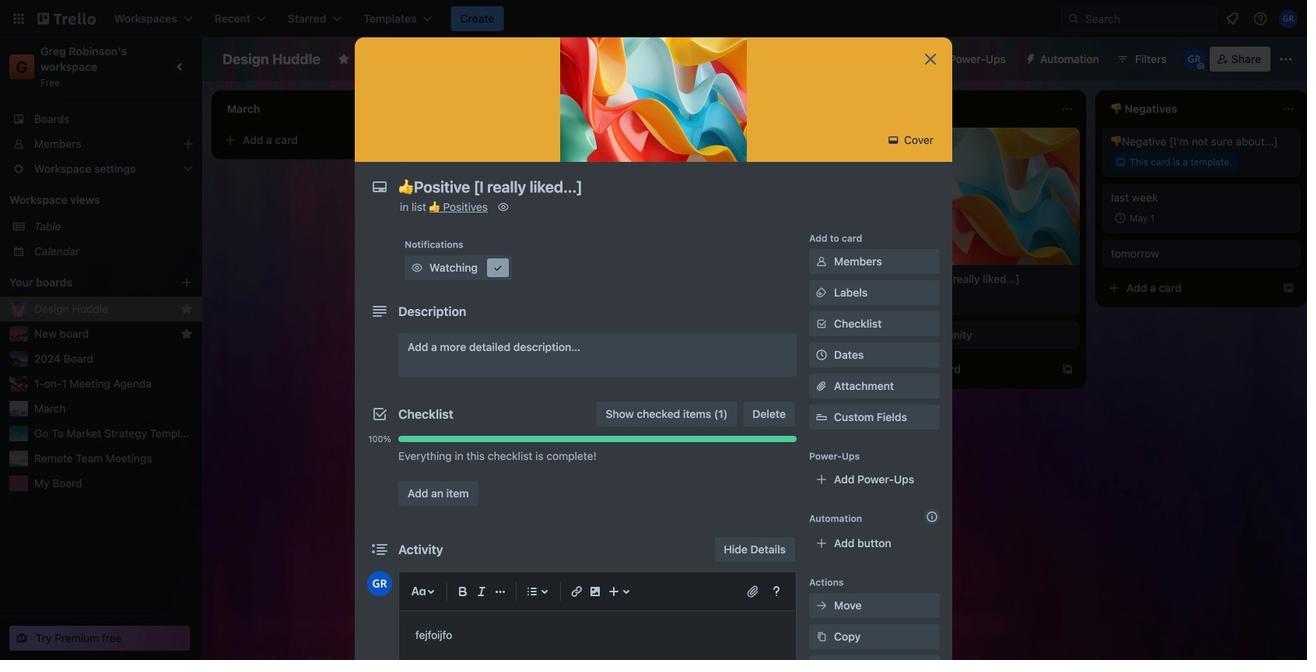 Task type: vqa. For each thing, say whether or not it's contained in the screenshot.
Enter list title… text field
no



Task type: describe. For each thing, give the bounding box(es) containing it.
0 horizontal spatial create from template… image
[[1062, 363, 1074, 376]]

lists image
[[523, 582, 542, 601]]

Main content area, start typing to enter text. text field
[[416, 626, 780, 644]]

image image
[[586, 582, 605, 601]]

1 vertical spatial sm image
[[814, 598, 830, 613]]

close dialog image
[[922, 50, 940, 68]]

italic ⌘i image
[[472, 582, 491, 601]]

text formatting group
[[454, 582, 510, 601]]

primary element
[[0, 0, 1308, 37]]

0 horizontal spatial greg robinson (gregrobinson96) image
[[367, 571, 392, 596]]

greg robinson (gregrobinson96) image
[[1184, 48, 1205, 70]]

2 starred icon image from the top
[[181, 328, 193, 340]]

your boards with 8 items element
[[9, 273, 157, 292]]



Task type: locate. For each thing, give the bounding box(es) containing it.
None text field
[[391, 173, 904, 201]]

None checkbox
[[1111, 209, 1160, 227], [470, 268, 523, 286], [1111, 209, 1160, 227], [470, 268, 523, 286]]

group
[[367, 469, 797, 475]]

more formatting image
[[491, 582, 510, 601]]

show menu image
[[1279, 51, 1294, 67]]

bold ⌘b image
[[454, 582, 472, 601]]

editor toolbar
[[406, 579, 789, 604]]

sm image
[[1019, 47, 1041, 68], [496, 199, 511, 215], [814, 254, 830, 269], [409, 260, 425, 276], [490, 260, 506, 276], [814, 285, 830, 300], [814, 629, 830, 644]]

0 notifications image
[[1224, 9, 1242, 28]]

add board image
[[181, 276, 193, 289]]

1 horizontal spatial greg robinson (gregrobinson96) image
[[1280, 9, 1298, 28]]

0 vertical spatial sm image
[[886, 132, 902, 148]]

text styles image
[[409, 582, 428, 601]]

starred icon image
[[181, 303, 193, 315], [181, 328, 193, 340]]

open information menu image
[[1253, 11, 1269, 26]]

link ⌘k image
[[567, 582, 586, 601]]

customize views image
[[567, 51, 582, 67]]

greg robinson (gregrobinson96) image right open information menu image
[[1280, 9, 1298, 28]]

1 vertical spatial create from template… image
[[1062, 363, 1074, 376]]

sm image
[[886, 132, 902, 148], [814, 598, 830, 613]]

1 vertical spatial starred icon image
[[181, 328, 193, 340]]

1 starred icon image from the top
[[181, 303, 193, 315]]

1 horizontal spatial create from template… image
[[1283, 282, 1295, 294]]

open help dialog image
[[767, 582, 786, 601]]

0 vertical spatial starred icon image
[[181, 303, 193, 315]]

create from template… image
[[1283, 282, 1295, 294], [1062, 363, 1074, 376]]

greg robinson (gregrobinson96) image inside primary element
[[1280, 9, 1298, 28]]

star or unstar board image
[[338, 53, 350, 65]]

0 vertical spatial create from template… image
[[1283, 282, 1295, 294]]

greg robinson (gregrobinson96) image
[[1280, 9, 1298, 28], [367, 571, 392, 596]]

0 vertical spatial greg robinson (gregrobinson96) image
[[1280, 9, 1298, 28]]

Board name text field
[[215, 47, 328, 72]]

greg robinson (gregrobinson96) image left text styles icon
[[367, 571, 392, 596]]

1 horizontal spatial sm image
[[886, 132, 902, 148]]

search image
[[1068, 12, 1080, 25]]

create from template… image
[[841, 272, 853, 285]]

1 vertical spatial greg robinson (gregrobinson96) image
[[367, 571, 392, 596]]

attach and insert link image
[[746, 584, 761, 599]]

color: green, title: none image
[[448, 240, 479, 246]]

Search field
[[1080, 8, 1217, 30]]

0 horizontal spatial sm image
[[814, 598, 830, 613]]



